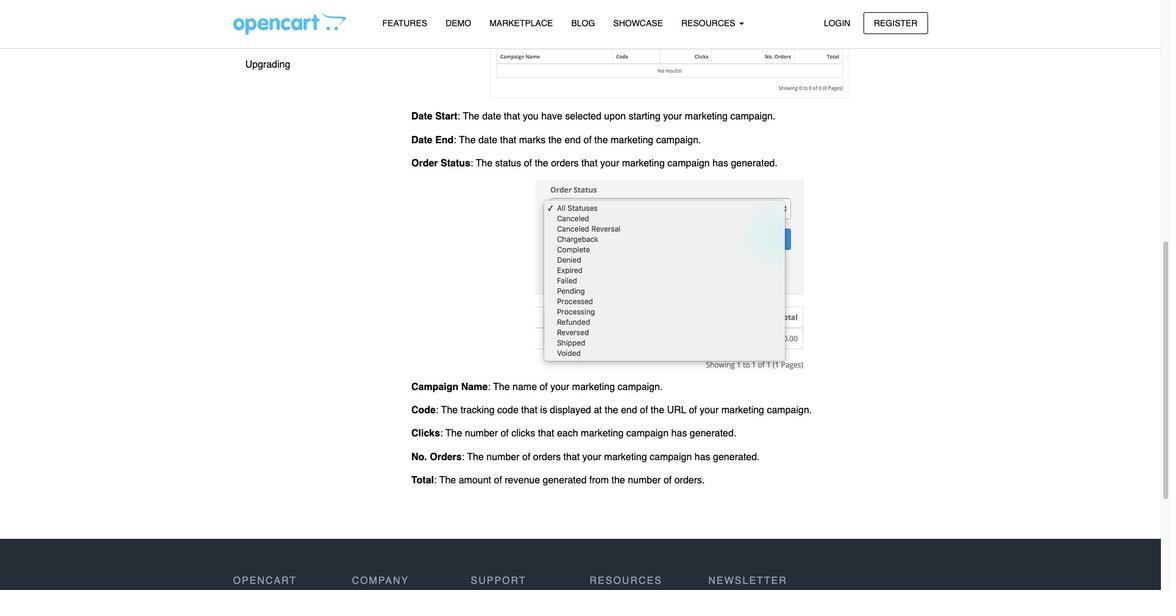 Task type: vqa. For each thing, say whether or not it's contained in the screenshot.
Profiles
no



Task type: locate. For each thing, give the bounding box(es) containing it.
of right name
[[540, 382, 548, 393]]

the left status
[[476, 158, 493, 169]]

of right url
[[689, 405, 697, 416]]

the
[[463, 111, 480, 122], [459, 134, 476, 145], [476, 158, 493, 169], [493, 382, 510, 393], [441, 405, 458, 416], [446, 428, 462, 439], [467, 452, 484, 463], [440, 475, 456, 486]]

showcase
[[614, 18, 663, 28]]

has
[[713, 158, 729, 169], [672, 428, 687, 439], [695, 452, 711, 463]]

your
[[664, 111, 683, 122], [601, 158, 620, 169], [551, 382, 570, 393], [700, 405, 719, 416], [583, 452, 602, 463]]

resources
[[682, 18, 738, 28], [590, 575, 663, 586]]

end right at on the right of page
[[621, 405, 638, 416]]

the right at on the right of page
[[605, 405, 619, 416]]

no. orders : the number of orders that your marketing campaign has generated.
[[412, 452, 760, 463]]

of right amount at the bottom
[[494, 475, 502, 486]]

date left end
[[412, 134, 433, 145]]

login
[[824, 18, 851, 28]]

opencart - open source shopping cart solution image
[[233, 13, 346, 35]]

clicks
[[512, 428, 536, 439]]

of right status
[[524, 158, 532, 169]]

guide
[[293, 38, 319, 49]]

developer
[[245, 38, 290, 49]]

the
[[549, 134, 562, 145], [595, 134, 608, 145], [535, 158, 549, 169], [605, 405, 619, 416], [651, 405, 665, 416], [612, 475, 625, 486]]

generated.
[[731, 158, 778, 169], [690, 428, 737, 439], [713, 452, 760, 463]]

starting
[[629, 111, 661, 122]]

order status : the status of the orders that your marketing campaign has generated.
[[412, 158, 778, 169]]

campaign
[[668, 158, 710, 169], [627, 428, 669, 439], [650, 452, 692, 463]]

affiliate activity link
[[240, 5, 393, 27]]

1 vertical spatial end
[[621, 405, 638, 416]]

0 vertical spatial resources
[[682, 18, 738, 28]]

date left you
[[482, 111, 501, 122]]

the right end
[[459, 134, 476, 145]]

displayed
[[550, 405, 591, 416]]

that left is
[[521, 405, 538, 416]]

selected
[[565, 111, 602, 122]]

you
[[523, 111, 539, 122]]

1 horizontal spatial resources
[[682, 18, 738, 28]]

orders.
[[675, 475, 705, 486]]

number down the 'tracking'
[[465, 428, 498, 439]]

0 vertical spatial generated.
[[731, 158, 778, 169]]

:
[[458, 111, 460, 122], [454, 134, 457, 145], [471, 158, 473, 169], [488, 382, 491, 393], [436, 405, 439, 416], [440, 428, 443, 439], [462, 452, 465, 463], [434, 475, 437, 486]]

0 horizontal spatial has
[[672, 428, 687, 439]]

orders down date end : the date that marks the end of the marketing campaign.
[[551, 158, 579, 169]]

that
[[504, 111, 520, 122], [500, 134, 517, 145], [582, 158, 598, 169], [521, 405, 538, 416], [538, 428, 555, 439], [564, 452, 580, 463]]

0 horizontal spatial resources
[[590, 575, 663, 586]]

marks
[[519, 134, 546, 145]]

affiliate activity
[[252, 11, 309, 21]]

clicks
[[412, 428, 440, 439]]

0 vertical spatial date
[[482, 111, 501, 122]]

the right code
[[441, 405, 458, 416]]

2 date from the top
[[412, 134, 433, 145]]

2 vertical spatial number
[[628, 475, 661, 486]]

date left start
[[412, 111, 433, 122]]

0 vertical spatial date
[[412, 111, 433, 122]]

end
[[565, 134, 581, 145], [621, 405, 638, 416]]

date
[[482, 111, 501, 122], [479, 134, 498, 145]]

upon
[[604, 111, 626, 122]]

2 vertical spatial generated.
[[713, 452, 760, 463]]

at
[[594, 405, 602, 416]]

1 date from the top
[[412, 111, 433, 122]]

1 vertical spatial orders
[[533, 452, 561, 463]]

your right url
[[700, 405, 719, 416]]

2 vertical spatial has
[[695, 452, 711, 463]]

order status image
[[535, 179, 805, 372]]

1 horizontal spatial has
[[695, 452, 711, 463]]

orders up total : the amount of revenue generated from the number of orders.
[[533, 452, 561, 463]]

orders
[[430, 452, 462, 463]]

that left 'each'
[[538, 428, 555, 439]]

0 vertical spatial campaign
[[668, 158, 710, 169]]

code
[[498, 405, 519, 416]]

blog
[[572, 18, 595, 28]]

number left orders.
[[628, 475, 661, 486]]

campaign name : the name of your marketing campaign.
[[412, 382, 663, 393]]

0 vertical spatial has
[[713, 158, 729, 169]]

number up revenue
[[487, 452, 520, 463]]

1 vertical spatial date
[[479, 134, 498, 145]]

that down 'clicks : the number of clicks that each marketing campaign has generated.'
[[564, 452, 580, 463]]

newsletter
[[709, 575, 788, 586]]

company
[[352, 575, 409, 586]]

date end : the date that marks the end of the marketing campaign.
[[412, 134, 702, 145]]

date
[[412, 111, 433, 122], [412, 134, 433, 145]]

campaign.
[[731, 111, 776, 122], [657, 134, 702, 145], [618, 382, 663, 393], [767, 405, 812, 416]]

affiliate
[[252, 11, 280, 21]]

end down selected
[[565, 134, 581, 145]]

orders
[[551, 158, 579, 169], [533, 452, 561, 463]]

status
[[441, 158, 471, 169]]

demo
[[446, 18, 471, 28]]

upgrading
[[245, 59, 290, 70]]

register link
[[864, 12, 928, 34]]

marketplace link
[[481, 13, 562, 34]]

number
[[465, 428, 498, 439], [487, 452, 520, 463], [628, 475, 661, 486]]

of
[[584, 134, 592, 145], [524, 158, 532, 169], [540, 382, 548, 393], [640, 405, 648, 416], [689, 405, 697, 416], [501, 428, 509, 439], [523, 452, 531, 463], [494, 475, 502, 486], [664, 475, 672, 486]]

1 vertical spatial date
[[412, 134, 433, 145]]

the up amount at the bottom
[[467, 452, 484, 463]]

your down upon
[[601, 158, 620, 169]]

date up status
[[479, 134, 498, 145]]

0 horizontal spatial end
[[565, 134, 581, 145]]

tracking
[[461, 405, 495, 416]]

code : the tracking code that is displayed at the end of the url of your marketing campaign.
[[412, 405, 812, 416]]

marketing
[[685, 111, 728, 122], [611, 134, 654, 145], [622, 158, 665, 169], [572, 382, 615, 393], [722, 405, 765, 416], [581, 428, 624, 439], [604, 452, 647, 463]]



Task type: describe. For each thing, give the bounding box(es) containing it.
1 vertical spatial resources
[[590, 575, 663, 586]]

total
[[412, 475, 434, 486]]

of left url
[[640, 405, 648, 416]]

resources inside 'link'
[[682, 18, 738, 28]]

your up the displayed
[[551, 382, 570, 393]]

of left orders.
[[664, 475, 672, 486]]

support
[[471, 575, 527, 586]]

1 vertical spatial generated.
[[690, 428, 737, 439]]

start
[[435, 111, 458, 122]]

date for you
[[482, 111, 501, 122]]

generated
[[543, 475, 587, 486]]

from
[[590, 475, 609, 486]]

the down orders
[[440, 475, 456, 486]]

of down clicks
[[523, 452, 531, 463]]

no.
[[412, 452, 427, 463]]

showcase link
[[604, 13, 673, 34]]

the right start
[[463, 111, 480, 122]]

date for date start : the date that you have selected upon starting your marketing campaign.
[[412, 111, 433, 122]]

marketplace
[[490, 18, 553, 28]]

code
[[412, 405, 436, 416]]

features link
[[373, 13, 437, 34]]

have
[[542, 111, 563, 122]]

end
[[435, 134, 454, 145]]

2 horizontal spatial has
[[713, 158, 729, 169]]

date start : the date that you have selected upon starting your marketing campaign.
[[412, 111, 776, 122]]

marketing reports image
[[486, 0, 854, 102]]

revenue
[[505, 475, 540, 486]]

your up from
[[583, 452, 602, 463]]

the up order status : the status of the orders that your marketing campaign has generated.
[[595, 134, 608, 145]]

that down date end : the date that marks the end of the marketing campaign.
[[582, 158, 598, 169]]

1 vertical spatial campaign
[[627, 428, 669, 439]]

resources link
[[673, 13, 753, 34]]

0 vertical spatial end
[[565, 134, 581, 145]]

the right "marks"
[[549, 134, 562, 145]]

opencart
[[233, 575, 297, 586]]

the right from
[[612, 475, 625, 486]]

1 horizontal spatial end
[[621, 405, 638, 416]]

1 vertical spatial has
[[672, 428, 687, 439]]

your right starting
[[664, 111, 683, 122]]

the left url
[[651, 405, 665, 416]]

order
[[412, 158, 438, 169]]

features
[[383, 18, 428, 28]]

of left clicks
[[501, 428, 509, 439]]

date for marks
[[479, 134, 498, 145]]

2 vertical spatial campaign
[[650, 452, 692, 463]]

campaign
[[412, 382, 459, 393]]

amount
[[459, 475, 491, 486]]

that left you
[[504, 111, 520, 122]]

total : the amount of revenue generated from the number of orders.
[[412, 475, 705, 486]]

the up orders
[[446, 428, 462, 439]]

0 vertical spatial orders
[[551, 158, 579, 169]]

the left name
[[493, 382, 510, 393]]

name
[[461, 382, 488, 393]]

1 vertical spatial number
[[487, 452, 520, 463]]

login link
[[814, 12, 861, 34]]

developer guide
[[245, 38, 319, 49]]

status
[[495, 158, 521, 169]]

that up status
[[500, 134, 517, 145]]

register
[[874, 18, 918, 28]]

the down "marks"
[[535, 158, 549, 169]]

name
[[513, 382, 537, 393]]

blog link
[[562, 13, 604, 34]]

each
[[557, 428, 578, 439]]

upgrading link
[[233, 54, 393, 76]]

is
[[540, 405, 548, 416]]

0 vertical spatial number
[[465, 428, 498, 439]]

of down selected
[[584, 134, 592, 145]]

developer guide link
[[233, 33, 393, 54]]

date for date end : the date that marks the end of the marketing campaign.
[[412, 134, 433, 145]]

url
[[667, 405, 687, 416]]

clicks : the number of clicks that each marketing campaign has generated.
[[412, 428, 737, 439]]

activity
[[282, 11, 309, 21]]

demo link
[[437, 13, 481, 34]]



